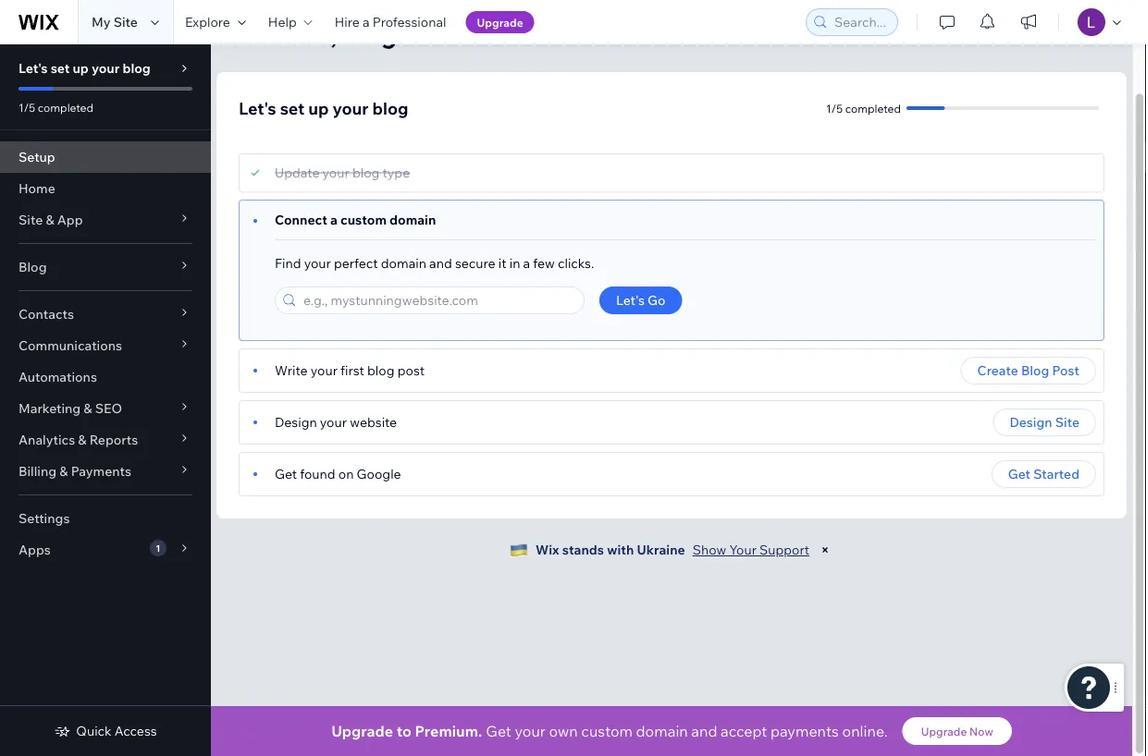 Task type: locate. For each thing, give the bounding box(es) containing it.
let's up the setup
[[19, 60, 48, 76]]

quick
[[76, 724, 112, 740]]

2 vertical spatial let's
[[616, 292, 645, 309]]

let's set up your blog
[[19, 60, 151, 76], [239, 98, 409, 118]]

let's up update
[[239, 98, 276, 118]]

your up update your blog type
[[333, 98, 369, 118]]

1/5 completed up the setup
[[19, 100, 93, 114]]

0 horizontal spatial up
[[73, 60, 89, 76]]

blog left type
[[352, 165, 380, 181]]

let's set up your blog down my
[[19, 60, 151, 76]]

completed up the setup
[[38, 100, 93, 114]]

1 horizontal spatial let's set up your blog
[[239, 98, 409, 118]]

design
[[275, 414, 317, 431], [1010, 414, 1053, 431]]

& right billing
[[59, 464, 68, 480]]

design for design your website
[[275, 414, 317, 431]]

hire
[[335, 14, 360, 30]]

2 vertical spatial a
[[523, 255, 530, 272]]

few
[[533, 255, 555, 272]]

up
[[73, 60, 89, 76], [308, 98, 329, 118]]

access
[[115, 724, 157, 740]]

site inside popup button
[[19, 212, 43, 228]]

first
[[341, 363, 364, 379]]

domain right perfect
[[381, 255, 426, 272]]

1 horizontal spatial design
[[1010, 414, 1053, 431]]

1 horizontal spatial a
[[363, 14, 370, 30]]

1 horizontal spatial let's
[[239, 98, 276, 118]]

domain for perfect
[[381, 255, 426, 272]]

1/5 completed
[[19, 100, 93, 114], [826, 101, 901, 115]]

2 horizontal spatial let's
[[616, 292, 645, 309]]

go
[[648, 292, 666, 309]]

and left accept
[[691, 723, 718, 741]]

upgrade left to
[[331, 723, 393, 741]]

a right hire
[[363, 14, 370, 30]]

0 vertical spatial site
[[113, 14, 138, 30]]

design inside button
[[1010, 414, 1053, 431]]

0 horizontal spatial get
[[275, 466, 297, 483]]

with
[[607, 542, 634, 558]]

let's left go
[[616, 292, 645, 309]]

site down home
[[19, 212, 43, 228]]

blog inside create blog post button
[[1021, 363, 1050, 379]]

1 horizontal spatial completed
[[845, 101, 901, 115]]

get left started
[[1008, 466, 1031, 483]]

0 horizontal spatial let's
[[19, 60, 48, 76]]

ukraine
[[637, 542, 685, 558]]

reports
[[89, 432, 138, 448]]

site right my
[[113, 14, 138, 30]]

1 horizontal spatial up
[[308, 98, 329, 118]]

1 horizontal spatial and
[[691, 723, 718, 741]]

&
[[46, 212, 54, 228], [84, 401, 92, 417], [78, 432, 87, 448], [59, 464, 68, 480]]

1 vertical spatial domain
[[381, 255, 426, 272]]

billing & payments
[[19, 464, 131, 480]]

0 horizontal spatial and
[[429, 255, 452, 272]]

post
[[1053, 363, 1080, 379]]

upgrade left now
[[921, 725, 967, 739]]

help button
[[257, 0, 324, 44]]

get inside "get started" button
[[1008, 466, 1031, 483]]

0 horizontal spatial 1/5 completed
[[19, 100, 93, 114]]

1/5 inside sidebar element
[[19, 100, 35, 114]]

1 horizontal spatial 1/5 completed
[[826, 101, 901, 115]]

analytics & reports button
[[0, 425, 211, 456]]

started
[[1034, 466, 1080, 483]]

up up update
[[308, 98, 329, 118]]

set up the setup
[[51, 60, 70, 76]]

1 design from the left
[[275, 414, 317, 431]]

marketing & seo
[[19, 401, 122, 417]]

online.
[[842, 723, 888, 741]]

site inside button
[[1055, 414, 1080, 431]]

0 horizontal spatial let's set up your blog
[[19, 60, 151, 76]]

blog left 'post'
[[1021, 363, 1050, 379]]

& inside analytics & reports dropdown button
[[78, 432, 87, 448]]

upgrade for upgrade
[[477, 15, 523, 29]]

1 vertical spatial custom
[[581, 723, 633, 741]]

set
[[51, 60, 70, 76], [280, 98, 305, 118]]

0 horizontal spatial upgrade
[[331, 723, 393, 741]]

0 vertical spatial up
[[73, 60, 89, 76]]

0 vertical spatial set
[[51, 60, 70, 76]]

1
[[156, 543, 160, 554]]

update your blog type
[[275, 165, 410, 181]]

0 vertical spatial a
[[363, 14, 370, 30]]

a right connect
[[330, 212, 338, 228]]

professional
[[373, 14, 446, 30]]

2 horizontal spatial upgrade
[[921, 725, 967, 739]]

0 horizontal spatial a
[[330, 212, 338, 228]]

& left seo
[[84, 401, 92, 417]]

get left found
[[275, 466, 297, 483]]

0 horizontal spatial custom
[[341, 212, 387, 228]]

0 horizontal spatial site
[[19, 212, 43, 228]]

blog up type
[[372, 98, 409, 118]]

get for get found on google
[[275, 466, 297, 483]]

2 vertical spatial site
[[1055, 414, 1080, 431]]

1/5 completed down search... field
[[826, 101, 901, 115]]

set inside sidebar element
[[51, 60, 70, 76]]

completed down search... field
[[845, 101, 901, 115]]

0 vertical spatial domain
[[390, 212, 436, 228]]

upgrade
[[477, 15, 523, 29], [331, 723, 393, 741], [921, 725, 967, 739]]

site & app
[[19, 212, 83, 228]]

let's go button
[[600, 287, 682, 315]]

a right 'in'
[[523, 255, 530, 272]]

2 design from the left
[[1010, 414, 1053, 431]]

0 horizontal spatial 1/5
[[19, 100, 35, 114]]

2 horizontal spatial get
[[1008, 466, 1031, 483]]

site down 'post'
[[1055, 414, 1080, 431]]

design down create blog post button
[[1010, 414, 1053, 431]]

accept
[[721, 723, 767, 741]]

1 vertical spatial a
[[330, 212, 338, 228]]

and left secure
[[429, 255, 452, 272]]

marketing
[[19, 401, 81, 417]]

0 vertical spatial let's
[[19, 60, 48, 76]]

1 vertical spatial site
[[19, 212, 43, 228]]

blog right first on the left
[[367, 363, 395, 379]]

let's
[[19, 60, 48, 76], [239, 98, 276, 118], [616, 292, 645, 309]]

support
[[760, 542, 810, 558]]

1 horizontal spatial upgrade
[[477, 15, 523, 29]]

0 horizontal spatial design
[[275, 414, 317, 431]]

domain
[[390, 212, 436, 228], [381, 255, 426, 272], [636, 723, 688, 741]]

up up setup link
[[73, 60, 89, 76]]

blog inside blog dropdown button
[[19, 259, 47, 275]]

1 horizontal spatial 1/5
[[826, 101, 843, 115]]

0 vertical spatial blog
[[19, 259, 47, 275]]

found
[[300, 466, 335, 483]]

0 horizontal spatial completed
[[38, 100, 93, 114]]

& inside site & app popup button
[[46, 212, 54, 228]]

wix stands with ukraine show your support
[[536, 542, 810, 558]]

clicks.
[[558, 255, 594, 272]]

design for design site
[[1010, 414, 1053, 431]]

0 vertical spatial let's set up your blog
[[19, 60, 151, 76]]

1 vertical spatial blog
[[1021, 363, 1050, 379]]

2 horizontal spatial site
[[1055, 414, 1080, 431]]

2 vertical spatial domain
[[636, 723, 688, 741]]

get right premium.
[[486, 723, 512, 741]]

and
[[429, 255, 452, 272], [691, 723, 718, 741]]

get started
[[1008, 466, 1080, 483]]

completed inside sidebar element
[[38, 100, 93, 114]]

premium.
[[415, 723, 482, 741]]

& inside marketing & seo dropdown button
[[84, 401, 92, 417]]

get for get started
[[1008, 466, 1031, 483]]

your inside sidebar element
[[92, 60, 120, 76]]

let's set up your blog inside sidebar element
[[19, 60, 151, 76]]

secure
[[455, 255, 496, 272]]

custom right own in the bottom of the page
[[581, 723, 633, 741]]

hire a professional
[[335, 14, 446, 30]]

& inside "billing & payments" popup button
[[59, 464, 68, 480]]

1 horizontal spatial blog
[[1021, 363, 1050, 379]]

0 vertical spatial custom
[[341, 212, 387, 228]]

1/5 up the setup
[[19, 100, 35, 114]]

website
[[350, 414, 397, 431]]

your left website
[[320, 414, 347, 431]]

quick access button
[[54, 724, 157, 740]]

0 horizontal spatial set
[[51, 60, 70, 76]]

site
[[113, 14, 138, 30], [19, 212, 43, 228], [1055, 414, 1080, 431]]

blog down "my site"
[[123, 60, 151, 76]]

set up update
[[280, 98, 305, 118]]

contacts
[[19, 306, 74, 322]]

upgrade now
[[921, 725, 994, 739]]

upgrade right professional at top
[[477, 15, 523, 29]]

& for billing
[[59, 464, 68, 480]]

site & app button
[[0, 204, 211, 236]]

1/5 completed inside sidebar element
[[19, 100, 93, 114]]

your down my
[[92, 60, 120, 76]]

0 horizontal spatial blog
[[19, 259, 47, 275]]

domain left accept
[[636, 723, 688, 741]]

your
[[92, 60, 120, 76], [333, 98, 369, 118], [323, 165, 350, 181], [304, 255, 331, 272], [311, 363, 338, 379], [320, 414, 347, 431], [515, 723, 546, 741]]

& left reports
[[78, 432, 87, 448]]

blog inside sidebar element
[[123, 60, 151, 76]]

1/5 down search... field
[[826, 101, 843, 115]]

it
[[498, 255, 507, 272]]

blog
[[123, 60, 151, 76], [372, 98, 409, 118], [352, 165, 380, 181], [367, 363, 395, 379]]

1 horizontal spatial set
[[280, 98, 305, 118]]

& left app
[[46, 212, 54, 228]]

stands
[[562, 542, 604, 558]]

blog
[[19, 259, 47, 275], [1021, 363, 1050, 379]]

& for site
[[46, 212, 54, 228]]

domain for custom
[[390, 212, 436, 228]]

design down the write
[[275, 414, 317, 431]]

blog up contacts
[[19, 259, 47, 275]]

let's set up your blog up update your blog type
[[239, 98, 409, 118]]

write your first blog post
[[275, 363, 425, 379]]

0 vertical spatial and
[[429, 255, 452, 272]]

design site button
[[993, 409, 1096, 437]]

marketing & seo button
[[0, 393, 211, 425]]

1 vertical spatial set
[[280, 98, 305, 118]]

1 horizontal spatial site
[[113, 14, 138, 30]]

domain up find your perfect domain and secure it in a few clicks.
[[390, 212, 436, 228]]

custom up perfect
[[341, 212, 387, 228]]

settings
[[19, 511, 70, 527]]

completed
[[38, 100, 93, 114], [845, 101, 901, 115]]



Task type: describe. For each thing, give the bounding box(es) containing it.
google
[[357, 466, 401, 483]]

create blog post button
[[961, 357, 1096, 385]]

let's go
[[616, 292, 666, 309]]

payments
[[771, 723, 839, 741]]

let's inside button
[[616, 292, 645, 309]]

quick access
[[76, 724, 157, 740]]

perfect
[[334, 255, 378, 272]]

home link
[[0, 173, 211, 204]]

1 vertical spatial let's set up your blog
[[239, 98, 409, 118]]

show
[[693, 542, 727, 558]]

let's inside sidebar element
[[19, 60, 48, 76]]

communications
[[19, 338, 122, 354]]

home
[[19, 180, 55, 197]]

upgrade for upgrade to premium. get your own custom domain and accept payments online.
[[331, 723, 393, 741]]

your right update
[[323, 165, 350, 181]]

upgrade to premium. get your own custom domain and accept payments online.
[[331, 723, 888, 741]]

upgrade now button
[[903, 718, 1012, 746]]

your left first on the left
[[311, 363, 338, 379]]

find your perfect domain and secure it in a few clicks.
[[275, 255, 594, 272]]

payments
[[71, 464, 131, 480]]

analytics
[[19, 432, 75, 448]]

your left own in the bottom of the page
[[515, 723, 546, 741]]

apps
[[19, 542, 51, 558]]

now
[[970, 725, 994, 739]]

hire a professional link
[[324, 0, 458, 44]]

in
[[510, 255, 520, 272]]

get started button
[[992, 461, 1096, 489]]

site for design site
[[1055, 414, 1080, 431]]

your right find
[[304, 255, 331, 272]]

upgrade for upgrade now
[[921, 725, 967, 739]]

explore
[[185, 14, 230, 30]]

& for marketing
[[84, 401, 92, 417]]

app
[[57, 212, 83, 228]]

1 horizontal spatial custom
[[581, 723, 633, 741]]

on
[[338, 466, 354, 483]]

communications button
[[0, 330, 211, 362]]

show your support button
[[693, 542, 810, 559]]

design site
[[1010, 414, 1080, 431]]

welcome,
[[217, 17, 338, 49]]

site for my site
[[113, 14, 138, 30]]

luigi
[[343, 17, 404, 49]]

sidebar element
[[0, 44, 211, 757]]

update
[[275, 165, 320, 181]]

analytics & reports
[[19, 432, 138, 448]]

connect
[[275, 212, 327, 228]]

my site
[[92, 14, 138, 30]]

upgrade button
[[466, 11, 535, 33]]

automations link
[[0, 362, 211, 393]]

settings link
[[0, 503, 211, 535]]

a for professional
[[363, 14, 370, 30]]

contacts button
[[0, 299, 211, 330]]

create
[[978, 363, 1018, 379]]

own
[[549, 723, 578, 741]]

seo
[[95, 401, 122, 417]]

setup link
[[0, 142, 211, 173]]

post
[[398, 363, 425, 379]]

billing
[[19, 464, 57, 480]]

a for custom
[[330, 212, 338, 228]]

help
[[268, 14, 297, 30]]

find
[[275, 255, 301, 272]]

blog button
[[0, 252, 211, 283]]

1 horizontal spatial get
[[486, 723, 512, 741]]

welcome, luigi
[[217, 17, 404, 49]]

write
[[275, 363, 308, 379]]

wix
[[536, 542, 559, 558]]

up inside sidebar element
[[73, 60, 89, 76]]

to
[[397, 723, 412, 741]]

2 horizontal spatial a
[[523, 255, 530, 272]]

type
[[383, 165, 410, 181]]

1 vertical spatial let's
[[239, 98, 276, 118]]

setup
[[19, 149, 55, 165]]

1 vertical spatial up
[[308, 98, 329, 118]]

1 vertical spatial and
[[691, 723, 718, 741]]

Search... field
[[829, 9, 892, 35]]

& for analytics
[[78, 432, 87, 448]]

your
[[730, 542, 757, 558]]

e.g., mystunningwebsite.com field
[[298, 288, 578, 314]]

connect a custom domain
[[275, 212, 436, 228]]

automations
[[19, 369, 97, 385]]

billing & payments button
[[0, 456, 211, 488]]

my
[[92, 14, 111, 30]]

create blog post
[[978, 363, 1080, 379]]

design your website
[[275, 414, 397, 431]]

get found on google
[[275, 466, 401, 483]]



Task type: vqa. For each thing, say whether or not it's contained in the screenshot.
UP
yes



